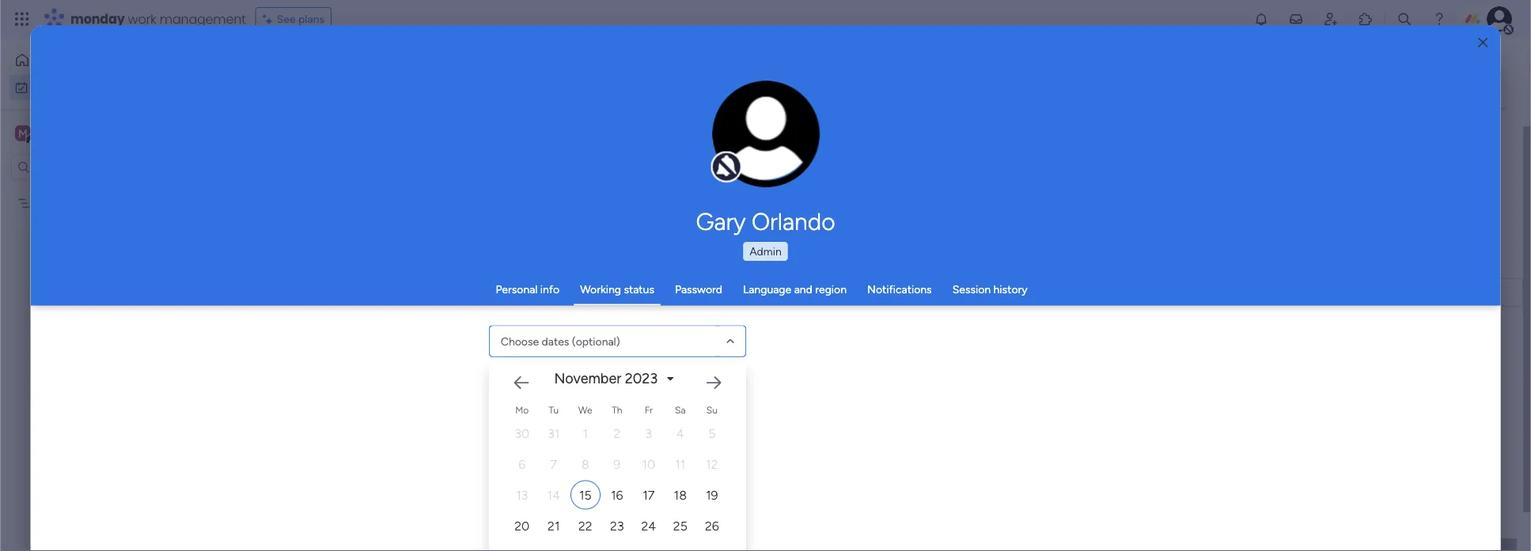 Task type: vqa. For each thing, say whether or not it's contained in the screenshot.
khvhg List Box
yes



Task type: describe. For each thing, give the bounding box(es) containing it.
gary
[[696, 207, 746, 236]]

workspace
[[67, 126, 130, 141]]

do not disturb
[[514, 292, 585, 306]]

1 vertical spatial khvhg
[[799, 288, 829, 301]]

workspace image
[[15, 125, 31, 142]]

24 button
[[634, 512, 664, 541]]

password
[[675, 283, 723, 296]]

17 button
[[634, 481, 664, 510]]

18
[[674, 488, 687, 503]]

this
[[985, 288, 1003, 301]]

profile
[[771, 142, 800, 155]]

gary orlando button
[[548, 207, 983, 236]]

21
[[548, 519, 560, 534]]

15 button
[[570, 481, 600, 510]]

and
[[794, 283, 813, 296]]

main
[[36, 126, 64, 141]]

17
[[643, 488, 655, 503]]

workspace selection element
[[15, 124, 132, 144]]

19
[[706, 488, 718, 503]]

working
[[580, 283, 621, 296]]

22 button
[[570, 512, 600, 541]]

select product image
[[14, 11, 30, 27]]

mo
[[515, 404, 529, 416]]

work for monday
[[128, 10, 156, 28]]

dates
[[542, 335, 569, 348]]

15
[[579, 488, 592, 503]]

not
[[531, 292, 548, 306]]

23 button
[[602, 512, 632, 541]]

my
[[35, 81, 50, 94]]

see
[[277, 12, 296, 26]]

notifications
[[868, 283, 932, 296]]

choose
[[501, 335, 539, 348]]

admin
[[750, 245, 782, 258]]

Filter dashboard by text search field
[[233, 127, 378, 152]]

session
[[953, 283, 991, 296]]

26 button
[[697, 512, 727, 541]]

see plans button
[[255, 7, 332, 31]]

monday work management
[[70, 10, 246, 28]]

personal info
[[496, 283, 560, 296]]

close image
[[1479, 37, 1488, 48]]

disturb
[[550, 292, 585, 306]]

november
[[554, 370, 621, 387]]

preview image
[[592, 293, 605, 307]]

(optional)
[[572, 335, 620, 348]]

my work button
[[9, 75, 170, 100]]

khvhg inside list box
[[37, 197, 67, 210]]

help image
[[1432, 11, 1448, 27]]

home button
[[9, 47, 170, 73]]

change profile picture
[[733, 142, 800, 169]]

working status link
[[580, 283, 655, 296]]

21 button
[[539, 512, 569, 541]]



Task type: locate. For each thing, give the bounding box(es) containing it.
m
[[18, 127, 28, 140]]

25 button
[[665, 512, 695, 541]]

working status
[[580, 283, 655, 296]]

november 2023 region
[[489, 351, 1225, 552]]

gary orlando image
[[1487, 6, 1513, 32]]

0 vertical spatial khvhg
[[37, 197, 67, 210]]

option
[[0, 189, 202, 192]]

session history link
[[953, 283, 1028, 296]]

my work
[[35, 81, 77, 94]]

change
[[733, 142, 768, 155]]

khvhg link
[[797, 279, 943, 308]]

fr
[[645, 404, 653, 416]]

search everything image
[[1397, 11, 1413, 27]]

notifications link
[[868, 283, 932, 296]]

info
[[540, 283, 560, 296]]

18 button
[[665, 481, 695, 510]]

16 button
[[602, 481, 632, 510]]

19 button
[[697, 481, 727, 510]]

khvhg down search in workspace field
[[37, 197, 67, 210]]

work inside button
[[53, 81, 77, 94]]

26
[[705, 519, 719, 534]]

khvhg right language
[[799, 288, 829, 301]]

personal info link
[[496, 283, 560, 296]]

change profile picture button
[[712, 81, 820, 188]]

1 vertical spatial work
[[53, 81, 77, 94]]

monday
[[70, 10, 125, 28]]

work for my
[[53, 81, 77, 94]]

work
[[128, 10, 156, 28], [53, 81, 77, 94]]

status
[[624, 283, 655, 296]]

apps image
[[1358, 11, 1374, 27]]

picture
[[750, 156, 782, 169]]

2023
[[625, 370, 658, 387]]

Search in workspace field
[[33, 158, 132, 177]]

tu
[[549, 404, 559, 416]]

th
[[612, 404, 622, 416]]

management
[[160, 10, 246, 28]]

1 horizontal spatial work
[[128, 10, 156, 28]]

work right monday on the top left of the page
[[128, 10, 156, 28]]

inbox image
[[1289, 11, 1304, 27]]

language
[[743, 283, 792, 296]]

main workspace
[[36, 126, 130, 141]]

invite members image
[[1323, 11, 1339, 27]]

see plans
[[277, 12, 325, 26]]

su
[[706, 404, 718, 416]]

24
[[641, 519, 656, 534]]

history
[[994, 283, 1028, 296]]

notifications image
[[1254, 11, 1270, 27]]

khvhg list box
[[0, 187, 202, 431]]

20 button
[[507, 512, 537, 541]]

16
[[611, 488, 623, 503]]

password link
[[675, 283, 723, 296]]

20
[[514, 519, 530, 534]]

25
[[673, 519, 687, 534]]

1 horizontal spatial khvhg
[[799, 288, 829, 301]]

0 horizontal spatial work
[[53, 81, 77, 94]]

plans
[[298, 12, 325, 26]]

session history
[[953, 283, 1028, 296]]

personal
[[496, 283, 538, 296]]

sa
[[675, 404, 686, 416]]

work right my
[[53, 81, 77, 94]]

this month
[[985, 288, 1036, 301]]

gary orlando
[[696, 207, 835, 236]]

22
[[578, 519, 592, 534]]

23
[[610, 519, 624, 534]]

region
[[815, 283, 847, 296]]

choose dates (optional)
[[501, 335, 620, 348]]

khvhg
[[37, 197, 67, 210], [799, 288, 829, 301]]

language and region
[[743, 283, 847, 296]]

november 2023
[[554, 370, 658, 387]]

caret down image
[[667, 374, 673, 385]]

do
[[514, 292, 528, 306]]

home
[[36, 53, 67, 67]]

orlando
[[752, 207, 835, 236]]

0 vertical spatial work
[[128, 10, 156, 28]]

0 horizontal spatial khvhg
[[37, 197, 67, 210]]

month
[[1006, 288, 1036, 301]]

we
[[578, 404, 592, 416]]

language and region link
[[743, 283, 847, 296]]



